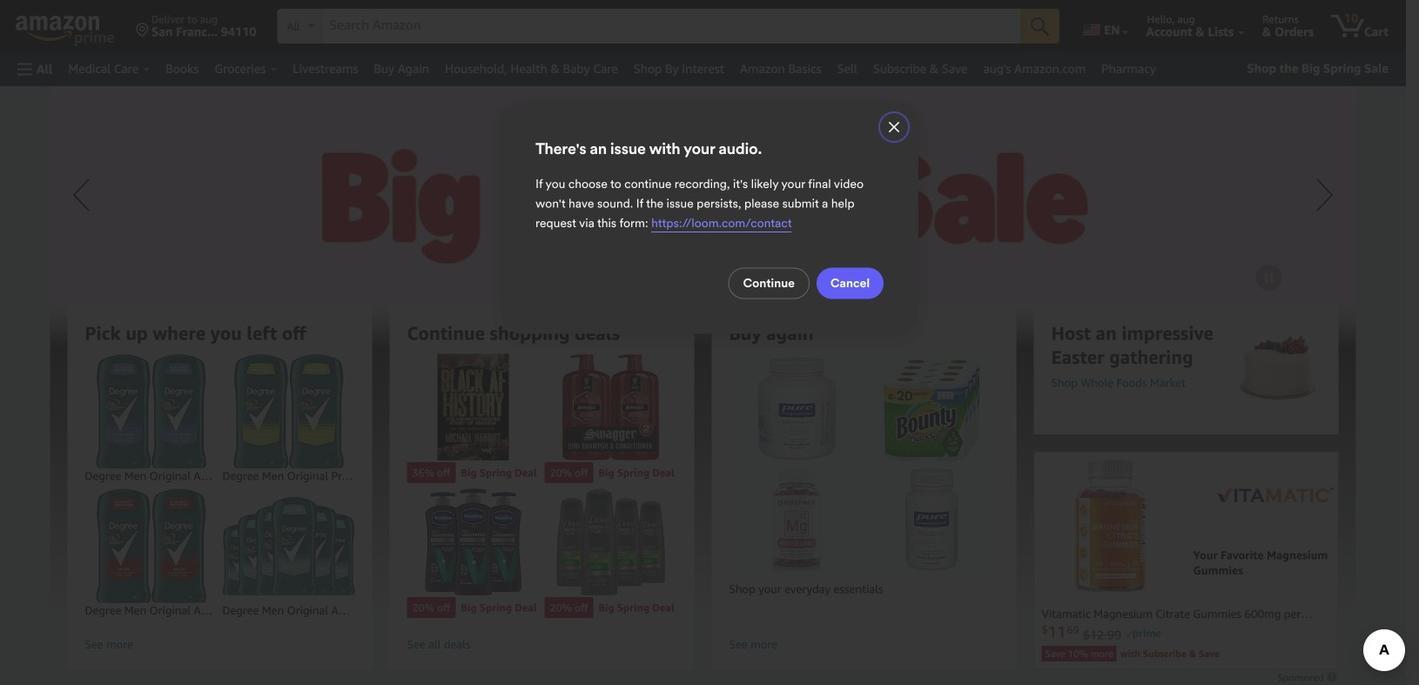Task type: vqa. For each thing, say whether or not it's contained in the screenshot.
Hydro Flask All Around Travel Tumbler image
no



Task type: describe. For each thing, give the bounding box(es) containing it.
none submit inside navigation navigation
[[1021, 9, 1060, 44]]

bounty quick size paper towels, white, 8 family rolls = 20 regular rolls image
[[884, 357, 980, 461]]

pure encapsulations magnesium (glycinate) - supplement to support stress relief, sleep, heart health, nerves, muscles, and me image
[[757, 357, 836, 461]]

degree men original antiperspirant deodorant for men, pack of 6, 48-hour sweat and odor protection, cool comfort 2.7 oz image
[[223, 489, 355, 604]]

Search Amazon text field
[[323, 10, 1021, 43]]

old spice swagger 2-in-1 shampoo and conditioner set for men, cedarwood lime scent, get up to 80% fuller-looking hair, barbershop quality, 29.2 fl oz each, 2 pack image
[[545, 354, 677, 461]]

dove men + care fortifying 2-in-1 shampoo and conditioner fresh and clean with caffeine 4 count for everyday care helps strengthen and nourish hair 12 oz image
[[545, 489, 677, 596]]

degree men original antiperspirant deodorant for men, pack of 2, 48-hour sweat and odor protection, cool rush 2.7 oz image
[[85, 354, 217, 469]]

black af history: the un-whitewashed story of america image
[[407, 354, 540, 461]]

degree men original protection antiperspirant deodorant 48-hour sweat & odor protection extreme blast antiperspirant for... image
[[223, 354, 355, 469]]

big spring sale image
[[50, 86, 1356, 347]]



Task type: locate. For each thing, give the bounding box(es) containing it.
vanilla sponge cake with fresh fruit. host an impressive easter gathering. shop whole foods market. image
[[1232, 324, 1322, 414]]

purefinity magnesium gummies – 600mg magnesium citrate gummy for stress relief, cramp defense & recovery. high absorption & b image
[[771, 468, 823, 572]]

pure encapsulations melatonin 0.5 mg | antioxidant supplement to support natural sleeping* | 180 capsules image
[[905, 468, 958, 572]]

main content
[[0, 86, 1406, 685]]

video player region
[[50, 86, 1356, 347]]

navigation navigation
[[0, 0, 1406, 86]]

amazon image
[[16, 16, 100, 42]]

none search field inside navigation navigation
[[277, 9, 1060, 45]]

vaseline men's healing moisture hand & body lotion for dry or cracked skin fast absorbing non-greasy lotion for men 20.3 oz, pack of 3 image
[[407, 489, 540, 596]]

None submit
[[1021, 9, 1060, 44]]

None search field
[[277, 9, 1060, 45]]

degree men original antiperspirant deodorant for men, pack of 2, 48-hour sweat and odor protection, sport 2.7 oz image
[[85, 489, 217, 604]]



